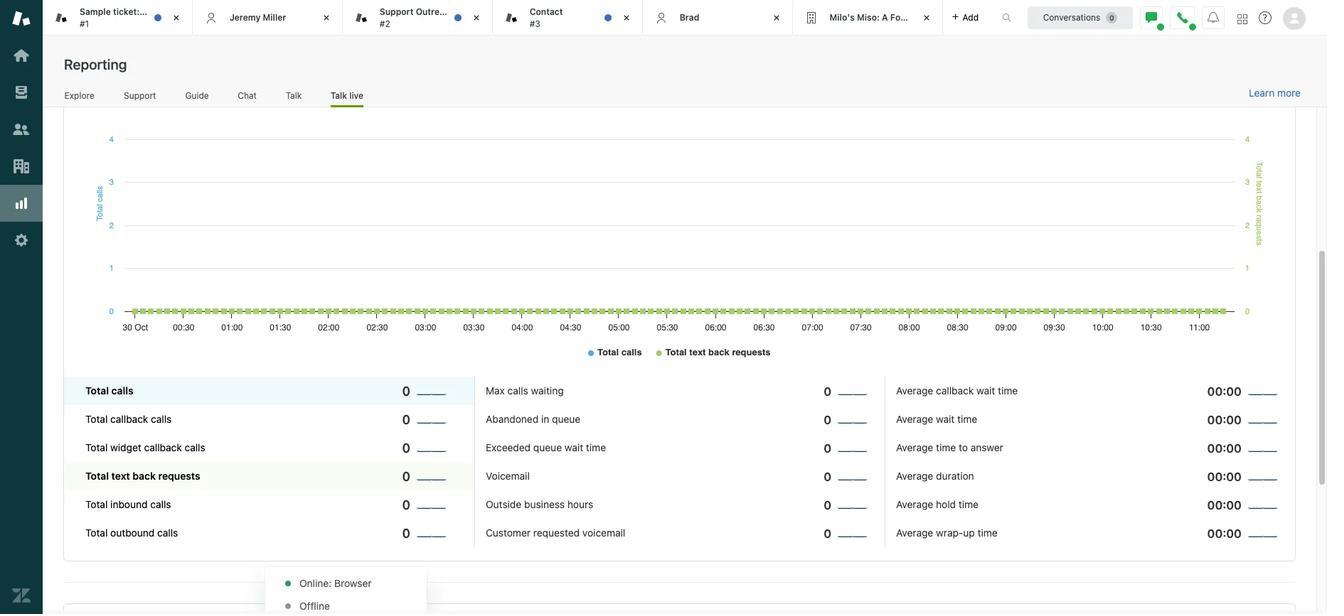 Task type: locate. For each thing, give the bounding box(es) containing it.
chat
[[238, 90, 257, 101]]

2 close image from the left
[[919, 11, 934, 25]]

milo's
[[830, 12, 855, 23]]

zendesk support image
[[12, 9, 31, 28]]

support for support outreach #2
[[380, 6, 414, 17]]

foodlez
[[890, 12, 924, 23]]

#3
[[530, 18, 541, 29]]

learn more
[[1249, 87, 1301, 99]]

talk link
[[285, 90, 302, 105]]

close image
[[319, 11, 334, 25], [469, 11, 484, 25], [619, 11, 634, 25], [769, 11, 784, 25]]

0 horizontal spatial close image
[[169, 11, 183, 25]]

button displays agent's chat status as online. image
[[1146, 12, 1157, 23]]

learn more link
[[1249, 87, 1301, 100]]

get help image
[[1259, 11, 1272, 24]]

outreach
[[416, 6, 455, 17]]

talk right chat
[[286, 90, 302, 101]]

1 talk from the left
[[286, 90, 302, 101]]

1 tab from the left
[[43, 0, 205, 36]]

contact
[[530, 6, 563, 17]]

tab
[[43, 0, 205, 36], [343, 0, 493, 36], [493, 0, 643, 36]]

ticket:
[[113, 6, 140, 17]]

talk inside talk live link
[[331, 90, 347, 101]]

close image left milo's
[[769, 11, 784, 25]]

talk left live
[[331, 90, 347, 101]]

close image right meet
[[169, 11, 183, 25]]

close image left add 'dropdown button'
[[919, 11, 934, 25]]

support
[[380, 6, 414, 17], [124, 90, 156, 101]]

1 close image from the left
[[169, 11, 183, 25]]

sample ticket: meet the ticket #1
[[80, 6, 205, 29]]

0 horizontal spatial support
[[124, 90, 156, 101]]

views image
[[12, 83, 31, 102]]

4 close image from the left
[[769, 11, 784, 25]]

tab containing contact
[[493, 0, 643, 36]]

support up #2
[[380, 6, 414, 17]]

1 close image from the left
[[319, 11, 334, 25]]

support down the reporting
[[124, 90, 156, 101]]

1 vertical spatial support
[[124, 90, 156, 101]]

miso:
[[857, 12, 880, 23]]

contact #3
[[530, 6, 563, 29]]

main element
[[0, 0, 43, 615]]

talk
[[286, 90, 302, 101], [331, 90, 347, 101]]

brad
[[680, 12, 699, 23]]

0 horizontal spatial talk
[[286, 90, 302, 101]]

explore link
[[64, 90, 95, 105]]

0 vertical spatial support
[[380, 6, 414, 17]]

talk inside talk "link"
[[286, 90, 302, 101]]

zendesk image
[[12, 587, 31, 605]]

live
[[349, 90, 363, 101]]

jeremy miller
[[230, 12, 286, 23]]

support inside support outreach #2
[[380, 6, 414, 17]]

3 tab from the left
[[493, 0, 643, 36]]

talk for talk live
[[331, 90, 347, 101]]

talk live link
[[331, 90, 363, 107]]

more
[[1278, 87, 1301, 99]]

support for support
[[124, 90, 156, 101]]

2 tab from the left
[[343, 0, 493, 36]]

1 horizontal spatial support
[[380, 6, 414, 17]]

close image right outreach at top
[[469, 11, 484, 25]]

close image left brad
[[619, 11, 634, 25]]

chat link
[[238, 90, 257, 105]]

close image
[[169, 11, 183, 25], [919, 11, 934, 25]]

sample
[[80, 6, 111, 17]]

close image right miller
[[319, 11, 334, 25]]

1 horizontal spatial close image
[[919, 11, 934, 25]]

organizations image
[[12, 157, 31, 176]]

miller
[[263, 12, 286, 23]]

conversations
[[1043, 12, 1101, 22]]

1 horizontal spatial talk
[[331, 90, 347, 101]]

learn
[[1249, 87, 1275, 99]]

talk live
[[331, 90, 363, 101]]

2 talk from the left
[[331, 90, 347, 101]]

customers image
[[12, 120, 31, 139]]



Task type: describe. For each thing, give the bounding box(es) containing it.
admin image
[[12, 231, 31, 250]]

add
[[963, 12, 979, 22]]

tab containing sample ticket: meet the ticket
[[43, 0, 205, 36]]

close image inside milo's miso: a foodlez subsidiary tab
[[919, 11, 934, 25]]

2 close image from the left
[[469, 11, 484, 25]]

add button
[[943, 0, 987, 35]]

support outreach #2
[[380, 6, 455, 29]]

subsidiary
[[926, 12, 970, 23]]

notifications image
[[1208, 12, 1219, 23]]

tabs tab list
[[43, 0, 987, 36]]

the
[[165, 6, 179, 17]]

#2
[[380, 18, 390, 29]]

support link
[[123, 90, 157, 105]]

ticket
[[181, 6, 205, 17]]

milo's miso: a foodlez subsidiary tab
[[793, 0, 970, 36]]

guide
[[185, 90, 209, 101]]

get started image
[[12, 46, 31, 65]]

guide link
[[185, 90, 209, 105]]

talk for talk
[[286, 90, 302, 101]]

tab containing support outreach
[[343, 0, 493, 36]]

milo's miso: a foodlez subsidiary
[[830, 12, 970, 23]]

brad tab
[[643, 0, 793, 36]]

reporting image
[[12, 194, 31, 213]]

3 close image from the left
[[619, 11, 634, 25]]

meet
[[142, 6, 163, 17]]

conversations button
[[1028, 6, 1133, 29]]

#1
[[80, 18, 89, 29]]

jeremy miller tab
[[193, 0, 343, 36]]

zendesk products image
[[1238, 14, 1248, 24]]

explore
[[64, 90, 94, 101]]

close image inside the jeremy miller tab
[[319, 11, 334, 25]]

reporting
[[64, 56, 127, 73]]

jeremy
[[230, 12, 261, 23]]

close image inside brad tab
[[769, 11, 784, 25]]

a
[[882, 12, 888, 23]]



Task type: vqa. For each thing, say whether or not it's contained in the screenshot.
View in Explore button
no



